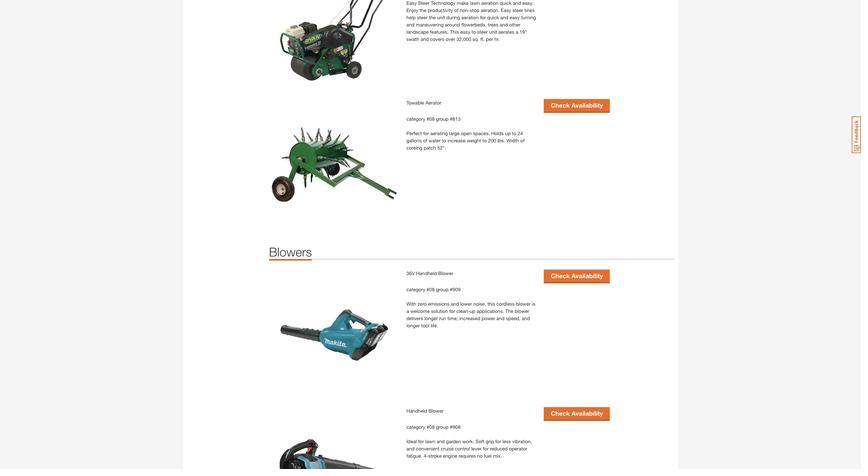 Task type: vqa. For each thing, say whether or not it's contained in the screenshot.
a
yes



Task type: describe. For each thing, give the bounding box(es) containing it.
1 vertical spatial blower
[[515, 308, 530, 314]]

for up reduced
[[496, 439, 502, 444]]

increased
[[460, 315, 481, 321]]

2 availability from the top
[[572, 272, 604, 280]]

ideal for lawn and garden work. soft grip for less vibration, and convenient cruise control lever for reduced operator fatigue. 4-stroke engine requires no fuel mix.
[[407, 439, 533, 459]]

0 horizontal spatial longer
[[407, 323, 420, 328]]

for left the lawn
[[419, 439, 424, 444]]

zero
[[418, 301, 427, 307]]

with
[[407, 301, 417, 307]]

work.
[[463, 439, 475, 444]]

up inside with zero emissions and lower noise, this cordless blower is a welcome solution for clean-up applications.  the blower delivers longer run time, increased power and speed, and longer tool life.
[[470, 308, 476, 314]]

#909
[[450, 287, 461, 292]]

clean-
[[457, 308, 470, 314]]

holds
[[492, 130, 504, 136]]

and right power
[[497, 315, 505, 321]]

lawn
[[426, 439, 436, 444]]

delivers
[[407, 315, 423, 321]]

group for #909
[[436, 287, 449, 292]]

1 check from the top
[[551, 102, 570, 109]]

1 availability from the top
[[572, 102, 604, 109]]

0 vertical spatial blower
[[516, 301, 531, 307]]

the
[[506, 308, 514, 314]]

3 check from the top
[[551, 410, 570, 417]]

aerating
[[431, 130, 448, 136]]

and right speed,
[[522, 315, 530, 321]]

36v
[[407, 270, 415, 276]]

reduced
[[490, 446, 508, 452]]

coreing
[[407, 145, 423, 151]]

a
[[407, 308, 409, 314]]

group for #908
[[436, 424, 449, 430]]

36v handheld blower image
[[269, 270, 400, 400]]

perfect for aerating large open spaces. holds up to 24 gallons of water to increase weight to 200 lbs. width of coreing patch 52".
[[407, 130, 525, 151]]

no
[[478, 453, 483, 459]]

this
[[488, 301, 496, 307]]

1 horizontal spatial longer
[[425, 315, 438, 321]]

blowers
[[269, 245, 312, 259]]

solution
[[431, 308, 448, 314]]

#813
[[450, 116, 461, 122]]

garden
[[446, 439, 461, 444]]

open
[[461, 130, 472, 136]]

0 horizontal spatial to
[[442, 138, 447, 143]]

for inside with zero emissions and lower noise, this cordless blower is a welcome solution for clean-up applications.  the blower delivers longer run time, increased power and speed, and longer tool life.
[[450, 308, 456, 314]]

weight
[[467, 138, 482, 143]]

stroke
[[429, 453, 442, 459]]

24
[[518, 130, 523, 136]]

life.
[[431, 323, 439, 328]]

cordless
[[497, 301, 515, 307]]

2 check from the top
[[551, 272, 570, 280]]

width
[[507, 138, 520, 143]]

3 check availability link from the top
[[544, 407, 610, 420]]

and up the cruise
[[437, 439, 445, 444]]

2 of from the left
[[521, 138, 525, 143]]

for inside "perfect for aerating large open spaces. holds up to 24 gallons of water to increase weight to 200 lbs. width of coreing patch 52"."
[[424, 130, 429, 136]]

vibration,
[[513, 439, 533, 444]]

engine
[[443, 453, 458, 459]]

ideal
[[407, 439, 417, 444]]

group for #813
[[436, 116, 449, 122]]

fuel
[[484, 453, 492, 459]]

patch
[[424, 145, 436, 151]]



Task type: locate. For each thing, give the bounding box(es) containing it.
category for category #08 group #908
[[407, 424, 426, 430]]

2 check availability link from the top
[[544, 270, 610, 282]]

1 of from the left
[[424, 138, 428, 143]]

to left 200
[[483, 138, 487, 143]]

for up fuel
[[483, 446, 489, 452]]

of
[[424, 138, 428, 143], [521, 138, 525, 143]]

lever
[[472, 446, 482, 452]]

1 vertical spatial longer
[[407, 323, 420, 328]]

and up clean-
[[451, 301, 459, 307]]

handheld blower link
[[407, 408, 444, 414]]

0 vertical spatial category
[[407, 116, 426, 122]]

group left #909
[[436, 287, 449, 292]]

1 vertical spatial check availability link
[[544, 270, 610, 282]]

for
[[424, 130, 429, 136], [450, 308, 456, 314], [419, 439, 424, 444], [496, 439, 502, 444], [483, 446, 489, 452]]

lbs.
[[498, 138, 506, 143]]

0 vertical spatial up
[[506, 130, 511, 136]]

36v handheld blower link
[[407, 270, 454, 276]]

check availability link
[[544, 99, 610, 112], [544, 270, 610, 282], [544, 407, 610, 420]]

large
[[449, 130, 460, 136]]

2 category from the top
[[407, 287, 426, 292]]

aerator
[[426, 100, 442, 106]]

longer
[[425, 315, 438, 321], [407, 323, 420, 328]]

speed,
[[506, 315, 521, 321]]

0 vertical spatial availability
[[572, 102, 604, 109]]

check availability
[[551, 102, 604, 109], [551, 272, 604, 280], [551, 410, 604, 417]]

1 horizontal spatial of
[[521, 138, 525, 143]]

1 vertical spatial group
[[436, 287, 449, 292]]

convenient
[[416, 446, 440, 452]]

longer up the life.
[[425, 315, 438, 321]]

fatigue.
[[407, 453, 423, 459]]

2 vertical spatial availability
[[572, 410, 604, 417]]

category up perfect
[[407, 116, 426, 122]]

1 #08 from the top
[[427, 116, 435, 122]]

1 vertical spatial check
[[551, 272, 570, 280]]

blower
[[439, 270, 454, 276], [429, 408, 444, 414]]

grip
[[486, 439, 494, 444]]

to up 52".
[[442, 138, 447, 143]]

to left 24
[[512, 130, 517, 136]]

noise,
[[474, 301, 487, 307]]

soft
[[476, 439, 485, 444]]

4-
[[424, 453, 429, 459]]

power
[[482, 315, 496, 321]]

2 #08 from the top
[[427, 287, 435, 292]]

towable
[[407, 100, 425, 106]]

1 check availability from the top
[[551, 102, 604, 109]]

lower
[[461, 301, 472, 307]]

blower
[[516, 301, 531, 307], [515, 308, 530, 314]]

category
[[407, 116, 426, 122], [407, 287, 426, 292], [407, 424, 426, 430]]

1 vertical spatial handheld
[[407, 408, 428, 414]]

less
[[503, 439, 511, 444]]

increase
[[448, 138, 466, 143]]

gallons
[[407, 138, 422, 143]]

towable aerator
[[407, 100, 442, 106]]

up up width
[[506, 130, 511, 136]]

1 category from the top
[[407, 116, 426, 122]]

#08 for emissions
[[427, 287, 435, 292]]

category for category #08 group #813
[[407, 116, 426, 122]]

category for category #08 group #909
[[407, 287, 426, 292]]

1 vertical spatial up
[[470, 308, 476, 314]]

up
[[506, 130, 511, 136], [470, 308, 476, 314]]

0 vertical spatial check availability link
[[544, 99, 610, 112]]

2 group from the top
[[436, 287, 449, 292]]

applications.
[[477, 308, 505, 314]]

is
[[532, 301, 536, 307]]

to
[[512, 130, 517, 136], [442, 138, 447, 143], [483, 138, 487, 143]]

#08 up the lawn
[[427, 424, 435, 430]]

0 vertical spatial handheld
[[416, 270, 437, 276]]

operator
[[509, 446, 528, 452]]

spaces.
[[474, 130, 490, 136]]

handheld blower image
[[269, 407, 400, 469]]

2 vertical spatial #08
[[427, 424, 435, 430]]

3 group from the top
[[436, 424, 449, 430]]

0 vertical spatial group
[[436, 116, 449, 122]]

#08 for aerating
[[427, 116, 435, 122]]

1 vertical spatial #08
[[427, 287, 435, 292]]

handheld
[[416, 270, 437, 276], [407, 408, 428, 414]]

blower left is
[[516, 301, 531, 307]]

towable aerator link
[[407, 100, 442, 106]]

category #08 group #909
[[407, 287, 461, 292]]

2 vertical spatial check availability
[[551, 410, 604, 417]]

3 availability from the top
[[572, 410, 604, 417]]

category up with
[[407, 287, 426, 292]]

of up patch
[[424, 138, 428, 143]]

0 horizontal spatial of
[[424, 138, 428, 143]]

36v handheld blower
[[407, 270, 454, 276]]

52".
[[438, 145, 446, 151]]

3 category from the top
[[407, 424, 426, 430]]

category #08 group #908
[[407, 424, 461, 430]]

of down 24
[[521, 138, 525, 143]]

mix.
[[493, 453, 502, 459]]

water
[[429, 138, 441, 143]]

1 vertical spatial blower
[[429, 408, 444, 414]]

1 horizontal spatial to
[[483, 138, 487, 143]]

feedback link image
[[853, 116, 862, 153]]

0 vertical spatial check availability
[[551, 102, 604, 109]]

welcome
[[411, 308, 430, 314]]

1 vertical spatial check availability
[[551, 272, 604, 280]]

group left #813
[[436, 116, 449, 122]]

0 vertical spatial #08
[[427, 116, 435, 122]]

category #08 group #813
[[407, 116, 461, 122]]

and
[[451, 301, 459, 307], [497, 315, 505, 321], [522, 315, 530, 321], [437, 439, 445, 444], [407, 446, 415, 452]]

#08 for lawn
[[427, 424, 435, 430]]

2 vertical spatial category
[[407, 424, 426, 430]]

up up the increased
[[470, 308, 476, 314]]

time,
[[448, 315, 458, 321]]

run
[[440, 315, 447, 321]]

handheld up category #08 group #908 at the bottom of the page
[[407, 408, 428, 414]]

check
[[551, 102, 570, 109], [551, 272, 570, 280], [551, 410, 570, 417]]

#08 down aerator
[[427, 116, 435, 122]]

1 horizontal spatial up
[[506, 130, 511, 136]]

handheld blower
[[407, 408, 444, 414]]

#908
[[450, 424, 461, 430]]

emissions
[[428, 301, 450, 307]]

towable aerator image
[[269, 99, 400, 230]]

2 vertical spatial check
[[551, 410, 570, 417]]

2 vertical spatial group
[[436, 424, 449, 430]]

group left #908
[[436, 424, 449, 430]]

for up 'time,'
[[450, 308, 456, 314]]

blower up #909
[[439, 270, 454, 276]]

with zero emissions and lower noise, this cordless blower is a welcome solution for clean-up applications.  the blower delivers longer run time, increased power and speed, and longer tool life.
[[407, 301, 536, 328]]

#08
[[427, 116, 435, 122], [427, 287, 435, 292], [427, 424, 435, 430]]

#08 down 36v handheld blower link
[[427, 287, 435, 292]]

1 vertical spatial availability
[[572, 272, 604, 280]]

1 group from the top
[[436, 116, 449, 122]]

0 vertical spatial longer
[[425, 315, 438, 321]]

requires
[[459, 453, 476, 459]]

control
[[455, 446, 470, 452]]

blower up category #08 group #908 at the bottom of the page
[[429, 408, 444, 414]]

0 horizontal spatial up
[[470, 308, 476, 314]]

tool
[[422, 323, 430, 328]]

cruise
[[441, 446, 454, 452]]

0 vertical spatial check
[[551, 102, 570, 109]]

availability
[[572, 102, 604, 109], [572, 272, 604, 280], [572, 410, 604, 417]]

handheld right "36v"
[[416, 270, 437, 276]]

2 check availability from the top
[[551, 272, 604, 280]]

pro aerator image
[[269, 0, 400, 92]]

group
[[436, 116, 449, 122], [436, 287, 449, 292], [436, 424, 449, 430]]

for up water
[[424, 130, 429, 136]]

up inside "perfect for aerating large open spaces. holds up to 24 gallons of water to increase weight to 200 lbs. width of coreing patch 52"."
[[506, 130, 511, 136]]

3 check availability from the top
[[551, 410, 604, 417]]

1 check availability link from the top
[[544, 99, 610, 112]]

perfect
[[407, 130, 422, 136]]

longer down delivers
[[407, 323, 420, 328]]

2 vertical spatial check availability link
[[544, 407, 610, 420]]

1 vertical spatial category
[[407, 287, 426, 292]]

0 vertical spatial blower
[[439, 270, 454, 276]]

2 horizontal spatial to
[[512, 130, 517, 136]]

3 #08 from the top
[[427, 424, 435, 430]]

category up ideal
[[407, 424, 426, 430]]

blower up speed,
[[515, 308, 530, 314]]

200
[[489, 138, 497, 143]]

and down ideal
[[407, 446, 415, 452]]



